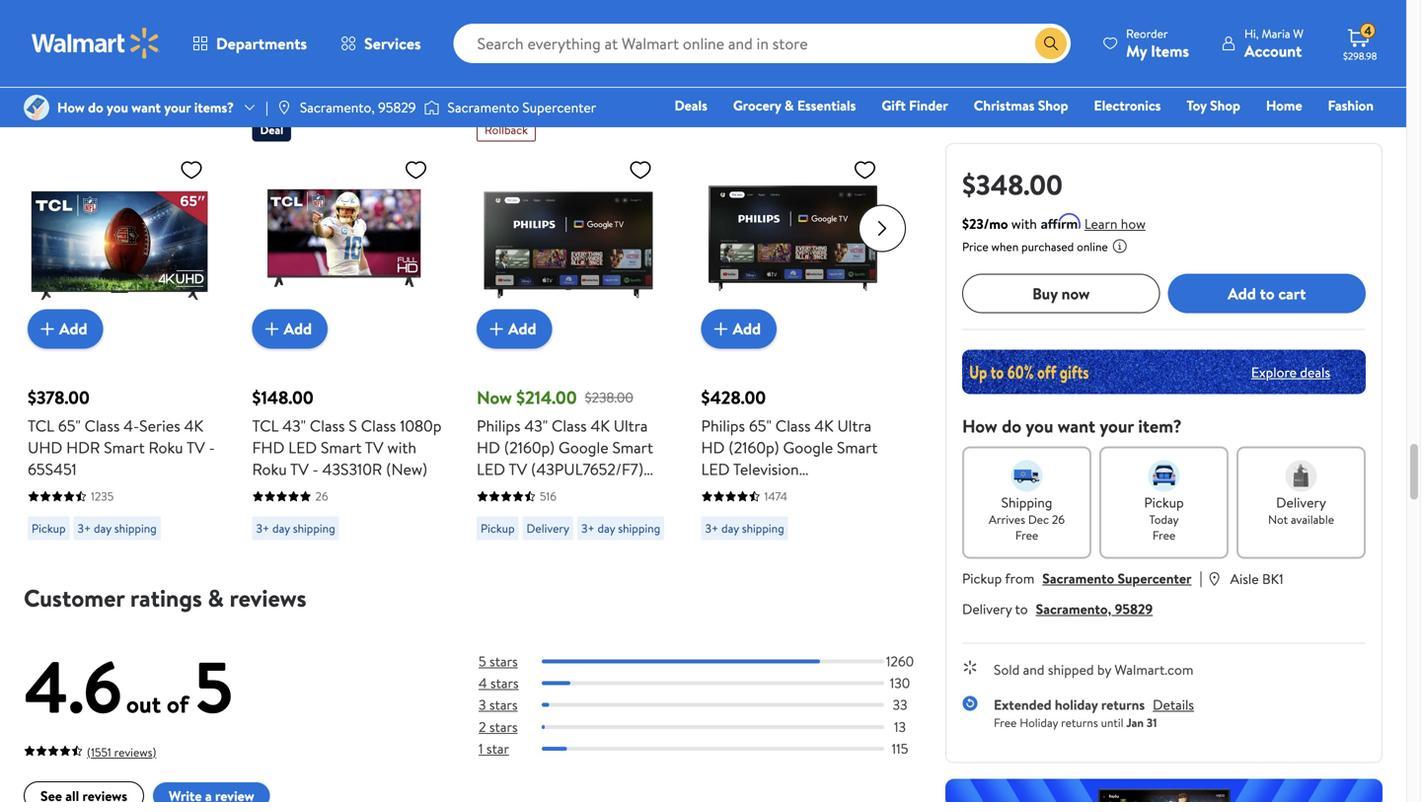 Task type: describe. For each thing, give the bounding box(es) containing it.
ultra inside the now $214.00 $238.00 philips 43" class 4k ultra hd (2160p) google smart led tv (43pul7652/f7) (new)
[[614, 415, 648, 437]]

4.6
[[24, 637, 122, 737]]

add inside the add to cart button
[[1229, 283, 1257, 304]]

tv right s
[[365, 437, 384, 459]]

1 horizontal spatial 5
[[479, 652, 486, 671]]

smart for $428.00
[[837, 437, 878, 459]]

pickup down (new)
[[481, 520, 515, 537]]

holiday
[[1020, 715, 1059, 732]]

4 for 4 stars
[[479, 674, 487, 693]]

smart for $378.00
[[104, 437, 145, 459]]

roku inside $378.00 tcl 65" class 4-series 4k uhd hdr smart roku tv - 65s451
[[149, 437, 183, 459]]

account
[[1245, 40, 1303, 62]]

affirm image
[[1042, 213, 1081, 229]]

finder
[[910, 96, 949, 115]]

add to favorites list, tcl 65" class 4-series 4k uhd hdr smart roku tv - 65s451 image
[[180, 157, 203, 182]]

departments button
[[176, 20, 324, 67]]

1 day from the left
[[94, 520, 111, 537]]

$23/mo
[[963, 214, 1009, 234]]

by
[[1098, 661, 1112, 680]]

1474
[[765, 488, 788, 505]]

buy
[[1033, 283, 1058, 304]]

class inside the now $214.00 $238.00 philips 43" class 4k ultra hd (2160p) google smart led tv (43pul7652/f7) (new)
[[552, 415, 587, 437]]

how do you want your item?
[[963, 414, 1183, 439]]

next slide for products you may also like list image
[[859, 205, 906, 252]]

ultra inside $428.00 philips 65" class 4k ultra hd (2160p) google smart led television (65pul7552/f7) (new)
[[838, 415, 872, 437]]

pickup inside pickup from sacramento supercenter |
[[963, 569, 1003, 589]]

smart for $148.00
[[321, 437, 362, 459]]

walmart image
[[32, 28, 160, 59]]

3 stars
[[479, 696, 518, 715]]

0 vertical spatial &
[[785, 96, 794, 115]]

want for item?
[[1058, 414, 1096, 439]]

add for now
[[509, 318, 537, 340]]

aisle bk1
[[1231, 570, 1284, 589]]

items?
[[194, 98, 234, 117]]

product group containing $378.00
[[28, 110, 225, 548]]

to for delivery
[[1016, 600, 1029, 619]]

1 vertical spatial |
[[1200, 567, 1203, 589]]

one debit
[[1223, 123, 1290, 143]]

grocery & essentials link
[[725, 95, 865, 116]]

toy shop
[[1187, 96, 1241, 115]]

electronics link
[[1086, 95, 1171, 116]]

Search search field
[[454, 24, 1071, 63]]

ratings
[[130, 582, 202, 615]]

(43pul7652/f7)
[[531, 459, 644, 480]]

65" for $378.00
[[58, 415, 81, 437]]

progress bar for 13
[[542, 726, 885, 730]]

tv inside $378.00 tcl 65" class 4-series 4k uhd hdr smart roku tv - 65s451
[[187, 437, 205, 459]]

fashion link
[[1320, 95, 1383, 116]]

delivery for delivery
[[527, 520, 570, 537]]

departments
[[216, 33, 307, 54]]

extended holiday returns details free holiday returns until jan 31
[[994, 696, 1195, 732]]

add to cart image for $148.00
[[260, 317, 284, 341]]

toy
[[1187, 96, 1207, 115]]

add to favorites list, philips 65" class 4k ultra hd (2160p) google smart led television (65pul7552/f7) (new) image
[[854, 157, 877, 182]]

pickup down the 65s451
[[32, 520, 66, 537]]

tv inside the now $214.00 $238.00 philips 43" class 4k ultra hd (2160p) google smart led tv (43pul7652/f7) (new)
[[509, 459, 527, 480]]

4 stars
[[479, 674, 519, 693]]

pickup today free
[[1145, 493, 1185, 544]]

add to cart image for $428.00
[[709, 317, 733, 341]]

2 day from the left
[[273, 520, 290, 537]]

0 vertical spatial sacramento,
[[300, 98, 375, 117]]

products you may also like
[[24, 70, 249, 97]]

0 horizontal spatial 5
[[194, 637, 233, 737]]

christmas shop
[[974, 96, 1069, 115]]

1 horizontal spatial 95829
[[1115, 600, 1154, 619]]

 image for sacramento, 95829
[[276, 100, 292, 116]]

add for $378.00
[[59, 318, 87, 340]]

reorder my items
[[1127, 25, 1190, 62]]

progress bar for 33
[[542, 704, 885, 708]]

4 3+ day shipping from the left
[[706, 520, 785, 537]]

one debit link
[[1214, 122, 1299, 144]]

 image for sacramento supercenter
[[424, 98, 440, 118]]

pickup down the 'intent image for pickup'
[[1145, 493, 1185, 512]]

extended
[[994, 696, 1052, 715]]

grocery & essentials
[[734, 96, 856, 115]]

516
[[540, 488, 557, 505]]

deals
[[675, 96, 708, 115]]

how for how do you want your items?
[[57, 98, 85, 117]]

roku inside $148.00 tcl 43" class s class 1080p fhd led smart tv with roku tv - 43s310r (new)
[[252, 459, 287, 480]]

65" for $428.00
[[749, 415, 772, 437]]

explore deals
[[1252, 363, 1331, 382]]

13
[[895, 718, 906, 737]]

class for $148.00
[[310, 415, 345, 437]]

$428.00 philips 65" class 4k ultra hd (2160p) google smart led television (65pul7552/f7) (new)
[[702, 386, 878, 502]]

43" inside the now $214.00 $238.00 philips 43" class 4k ultra hd (2160p) google smart led tv (43pul7652/f7) (new)
[[525, 415, 548, 437]]

your for item?
[[1100, 414, 1135, 439]]

class for $378.00
[[85, 415, 120, 437]]

(1551 reviews) link
[[24, 741, 156, 762]]

1235
[[91, 488, 114, 505]]

shipping arrives dec 26 free
[[989, 493, 1065, 544]]

$378.00
[[28, 386, 90, 410]]

google inside $428.00 philips 65" class 4k ultra hd (2160p) google smart led television (65pul7552/f7) (new)
[[784, 437, 834, 459]]

google inside the now $214.00 $238.00 philips 43" class 4k ultra hd (2160p) google smart led tv (43pul7652/f7) (new)
[[559, 437, 609, 459]]

(new)
[[477, 480, 515, 502]]

shipped
[[1049, 661, 1095, 680]]

hi,
[[1245, 25, 1260, 42]]

dec
[[1029, 512, 1050, 528]]

rollback
[[485, 121, 528, 138]]

christmas
[[974, 96, 1035, 115]]

sacramento, 95829
[[300, 98, 416, 117]]

shop for toy shop
[[1211, 96, 1241, 115]]

debit
[[1256, 123, 1290, 143]]

delivery not available
[[1269, 493, 1335, 528]]

3 shipping from the left
[[618, 520, 661, 537]]

do for how do you want your items?
[[88, 98, 103, 117]]

led inside the now $214.00 $238.00 philips 43" class 4k ultra hd (2160p) google smart led tv (43pul7652/f7) (new)
[[477, 459, 506, 480]]

today
[[1150, 512, 1180, 528]]

free for returns
[[994, 715, 1017, 732]]

$148.00
[[252, 386, 314, 410]]

led inside $428.00 philips 65" class 4k ultra hd (2160p) google smart led television (65pul7552/f7) (new)
[[702, 459, 730, 480]]

home
[[1267, 96, 1303, 115]]

1
[[479, 739, 483, 759]]

tcl for $148.00
[[252, 415, 279, 437]]

intent image for pickup image
[[1149, 461, 1181, 492]]

31
[[1147, 715, 1158, 732]]

65s451
[[28, 459, 77, 480]]

4 day from the left
[[722, 520, 739, 537]]

intent image for shipping image
[[1012, 461, 1043, 492]]

3 day from the left
[[598, 520, 616, 537]]

price when purchased online
[[963, 238, 1109, 255]]

add for $148.00
[[284, 318, 312, 340]]

33
[[893, 696, 908, 715]]

progress bar for 1260
[[542, 660, 885, 664]]

search icon image
[[1044, 36, 1060, 51]]

fashion gift cards
[[1059, 96, 1375, 143]]

up to sixty percent off deals. shop now. image
[[963, 350, 1367, 394]]

1 3+ day shipping from the left
[[78, 520, 157, 537]]

you for how do you want your item?
[[1026, 414, 1054, 439]]

stars for 2 stars
[[490, 718, 518, 737]]

2 3+ day shipping from the left
[[256, 520, 335, 537]]

deal
[[260, 121, 284, 138]]

capitalone image
[[142, 0, 222, 35]]

$348.00
[[963, 165, 1063, 204]]

2
[[479, 718, 486, 737]]

philips 43" class 4k ultra hd (2160p) google smart led tv (43pul7652/f7) (new) image
[[477, 150, 661, 333]]

how
[[1122, 214, 1146, 234]]

4-
[[124, 415, 139, 437]]

delivery to sacramento, 95829
[[963, 600, 1154, 619]]

fhd
[[252, 437, 285, 459]]

sold and shipped by walmart.com
[[994, 661, 1194, 680]]

fashion
[[1329, 96, 1375, 115]]

learn how button
[[1085, 214, 1146, 235]]

Walmart Site-Wide search field
[[454, 24, 1071, 63]]

services
[[364, 33, 421, 54]]

3 3+ from the left
[[582, 520, 595, 537]]

buy now
[[1033, 283, 1091, 304]]

essentials
[[798, 96, 856, 115]]

3 3+ day shipping from the left
[[582, 520, 661, 537]]

(1551
[[87, 744, 111, 761]]

26 inside shipping arrives dec 26 free
[[1052, 512, 1065, 528]]

toy shop link
[[1178, 95, 1250, 116]]

walmart+
[[1316, 123, 1375, 143]]

add button for now
[[477, 310, 553, 349]]

not
[[1269, 512, 1289, 528]]

$23/mo with
[[963, 214, 1038, 234]]

tcl for $378.00
[[28, 415, 54, 437]]

s
[[349, 415, 357, 437]]

add to favorites list, philips 43" class 4k ultra hd (2160p) google smart led tv (43pul7652/f7) (new) image
[[629, 157, 653, 182]]

add to cart image for $378.00
[[36, 317, 59, 341]]

tcl 65" class 4-series 4k uhd hdr smart roku tv - 65s451 image
[[28, 150, 211, 333]]

holiday
[[1056, 696, 1099, 715]]

w
[[1294, 25, 1304, 42]]



Task type: vqa. For each thing, say whether or not it's contained in the screenshot.
Delivery to Sacramento, 95829
yes



Task type: locate. For each thing, give the bounding box(es) containing it.
5 stars
[[479, 652, 518, 671]]

- inside $148.00 tcl 43" class s class 1080p fhd led smart tv with roku tv - 43s310r (new)
[[313, 459, 319, 480]]

0 horizontal spatial supercenter
[[523, 98, 597, 117]]

 image
[[24, 95, 49, 120], [424, 98, 440, 118], [276, 100, 292, 116]]

|
[[266, 98, 268, 117], [1200, 567, 1203, 589]]

1 horizontal spatial your
[[1100, 414, 1135, 439]]

explore
[[1252, 363, 1298, 382]]

0 vertical spatial how
[[57, 98, 85, 117]]

day down 1235
[[94, 520, 111, 537]]

1 horizontal spatial shop
[[1211, 96, 1241, 115]]

4k inside $428.00 philips 65" class 4k ultra hd (2160p) google smart led television (65pul7552/f7) (new)
[[815, 415, 834, 437]]

shipping
[[1002, 493, 1053, 512]]

add for $428.00
[[733, 318, 761, 340]]

1 horizontal spatial add to cart image
[[260, 317, 284, 341]]

0 horizontal spatial do
[[88, 98, 103, 117]]

0 vertical spatial 95829
[[378, 98, 416, 117]]

0 vertical spatial supercenter
[[523, 98, 597, 117]]

add
[[1229, 283, 1257, 304], [59, 318, 87, 340], [284, 318, 312, 340], [509, 318, 537, 340], [733, 318, 761, 340]]

you for how do you want your items?
[[107, 98, 128, 117]]

0 vertical spatial sacramento
[[448, 98, 519, 117]]

0 vertical spatial delivery
[[1277, 493, 1327, 512]]

2 add to cart image from the left
[[709, 317, 733, 341]]

3 product group from the left
[[477, 110, 674, 548]]

your left item?
[[1100, 414, 1135, 439]]

1 product group from the left
[[28, 110, 225, 548]]

1080p
[[400, 415, 442, 437]]

available
[[1292, 512, 1335, 528]]

add button for $148.00
[[252, 310, 328, 349]]

series
[[139, 415, 180, 437]]

26 inside product group
[[315, 488, 328, 505]]

2 add button from the left
[[252, 310, 328, 349]]

of
[[167, 688, 189, 721]]

2 65" from the left
[[749, 415, 772, 437]]

add to cart button
[[1169, 274, 1367, 314]]

add to cart image
[[36, 317, 59, 341], [260, 317, 284, 341]]

65"
[[58, 415, 81, 437], [749, 415, 772, 437]]

smart right television
[[837, 437, 878, 459]]

2 hd from the left
[[702, 437, 725, 459]]

smart inside the now $214.00 $238.00 philips 43" class 4k ultra hd (2160p) google smart led tv (43pul7652/f7) (new)
[[613, 437, 654, 459]]

4k for now
[[591, 415, 610, 437]]

class for $428.00
[[776, 415, 811, 437]]

sponsored
[[868, 78, 922, 95]]

add up $378.00
[[59, 318, 87, 340]]

with right s
[[388, 437, 417, 459]]

1 65" from the left
[[58, 415, 81, 437]]

1 progress bar from the top
[[542, 660, 885, 664]]

1 4k from the left
[[184, 415, 203, 437]]

gift finder link
[[873, 95, 958, 116]]

1 tcl from the left
[[28, 415, 54, 437]]

4 product group from the left
[[702, 110, 899, 548]]

0 horizontal spatial shop
[[1039, 96, 1069, 115]]

4 add button from the left
[[702, 310, 777, 349]]

2 product group from the left
[[252, 110, 449, 548]]

$214.00
[[517, 386, 577, 410]]

1 horizontal spatial philips
[[702, 415, 746, 437]]

0 vertical spatial do
[[88, 98, 103, 117]]

may
[[141, 70, 176, 97]]

want down products you may also like
[[132, 98, 161, 117]]

free inside the pickup today free
[[1153, 527, 1176, 544]]

free
[[1016, 527, 1039, 544], [1153, 527, 1176, 544], [994, 715, 1017, 732]]

now
[[477, 386, 512, 410]]

class up television
[[776, 415, 811, 437]]

(2160p) up (65pul7552/f7) on the bottom of the page
[[729, 437, 780, 459]]

2 horizontal spatial led
[[702, 459, 730, 480]]

2 (2160p) from the left
[[729, 437, 780, 459]]

1 horizontal spatial 4
[[1365, 22, 1373, 39]]

1 horizontal spatial (2160p)
[[729, 437, 780, 459]]

1 vertical spatial 26
[[1052, 512, 1065, 528]]

1 horizontal spatial google
[[784, 437, 834, 459]]

supercenter inside pickup from sacramento supercenter |
[[1118, 569, 1192, 589]]

0 horizontal spatial &
[[208, 582, 224, 615]]

1 horizontal spatial 4k
[[591, 415, 610, 437]]

class left s
[[310, 415, 345, 437]]

to for add
[[1261, 283, 1275, 304]]

and
[[1024, 661, 1045, 680]]

your for items?
[[164, 98, 191, 117]]

4k inside $378.00 tcl 65" class 4-series 4k uhd hdr smart roku tv - 65s451
[[184, 415, 203, 437]]

to inside button
[[1261, 283, 1275, 304]]

(new) inside $428.00 philips 65" class 4k ultra hd (2160p) google smart led television (65pul7552/f7) (new)
[[818, 480, 859, 502]]

returns left 31
[[1102, 696, 1146, 715]]

1 vertical spatial 4
[[479, 674, 487, 693]]

1 horizontal spatial returns
[[1102, 696, 1146, 715]]

5 up 4 stars
[[479, 652, 486, 671]]

philips down now
[[477, 415, 521, 437]]

0 horizontal spatial to
[[1016, 600, 1029, 619]]

1 horizontal spatial (new)
[[818, 480, 859, 502]]

1 vertical spatial sacramento,
[[1036, 600, 1112, 619]]

3 add button from the left
[[477, 310, 553, 349]]

roku down $148.00
[[252, 459, 287, 480]]

1 philips from the left
[[477, 415, 521, 437]]

shop inside christmas shop link
[[1039, 96, 1069, 115]]

bk1
[[1263, 570, 1284, 589]]

3 class from the left
[[361, 415, 396, 437]]

2 shop from the left
[[1211, 96, 1241, 115]]

online
[[1077, 238, 1109, 255]]

4k
[[184, 415, 203, 437], [591, 415, 610, 437], [815, 415, 834, 437]]

sacramento up sacramento, 95829 button
[[1043, 569, 1115, 589]]

shop for christmas shop
[[1039, 96, 1069, 115]]

like
[[219, 70, 249, 97]]

add up $214.00
[[509, 318, 537, 340]]

1 ultra from the left
[[614, 415, 648, 437]]

stars for 5 stars
[[490, 652, 518, 671]]

television
[[734, 459, 799, 480]]

& right ratings
[[208, 582, 224, 615]]

- left 43s310r
[[313, 459, 319, 480]]

delivery down the from
[[963, 600, 1013, 619]]

do for how do you want your item?
[[1002, 414, 1022, 439]]

grocery
[[734, 96, 782, 115]]

day down (43pul7652/f7)
[[598, 520, 616, 537]]

stars right 3
[[490, 696, 518, 715]]

want for items?
[[132, 98, 161, 117]]

led right fhd
[[289, 437, 317, 459]]

tcl
[[28, 415, 54, 437], [252, 415, 279, 437]]

0 vertical spatial your
[[164, 98, 191, 117]]

0 horizontal spatial (2160p)
[[504, 437, 555, 459]]

add to favorites list, tcl 43" class s class 1080p fhd led smart tv with roku tv - 43s310r (new) image
[[404, 157, 428, 182]]

1 shop from the left
[[1039, 96, 1069, 115]]

0 horizontal spatial 4k
[[184, 415, 203, 437]]

sacramento, down services popup button
[[300, 98, 375, 117]]

class inside $378.00 tcl 65" class 4-series 4k uhd hdr smart roku tv - 65s451
[[85, 415, 120, 437]]

sacramento supercenter
[[448, 98, 597, 117]]

1 horizontal spatial 26
[[1052, 512, 1065, 528]]

smart right hdr
[[104, 437, 145, 459]]

0 horizontal spatial with
[[388, 437, 417, 459]]

1 hd from the left
[[477, 437, 501, 459]]

gift inside 'fashion gift cards'
[[1059, 123, 1083, 143]]

1 add to cart image from the left
[[485, 317, 509, 341]]

sacramento, down pickup from sacramento supercenter |
[[1036, 600, 1112, 619]]

shop inside the toy shop link
[[1211, 96, 1241, 115]]

0 vertical spatial 4
[[1365, 22, 1373, 39]]

3 progress bar from the top
[[542, 704, 885, 708]]

(new) right 1474 in the bottom right of the page
[[818, 480, 859, 502]]

walmart.com
[[1115, 661, 1194, 680]]

1 horizontal spatial gift
[[1059, 123, 1083, 143]]

1 vertical spatial gift
[[1059, 123, 1083, 143]]

class inside $428.00 philips 65" class 4k ultra hd (2160p) google smart led television (65pul7552/f7) (new)
[[776, 415, 811, 437]]

1 horizontal spatial want
[[1058, 414, 1096, 439]]

0 vertical spatial with
[[1012, 214, 1038, 234]]

(1551 reviews)
[[87, 744, 156, 761]]

one
[[1223, 123, 1253, 143]]

2 add to cart image from the left
[[260, 317, 284, 341]]

1 horizontal spatial sacramento
[[1043, 569, 1115, 589]]

0 horizontal spatial |
[[266, 98, 268, 117]]

philips inside the now $214.00 $238.00 philips 43" class 4k ultra hd (2160p) google smart led tv (43pul7652/f7) (new)
[[477, 415, 521, 437]]

3+ up reviews
[[256, 520, 270, 537]]

tcl down $148.00
[[252, 415, 279, 437]]

deals
[[1301, 363, 1331, 382]]

1 horizontal spatial supercenter
[[1118, 569, 1192, 589]]

want
[[132, 98, 161, 117], [1058, 414, 1096, 439]]

0 vertical spatial 26
[[315, 488, 328, 505]]

do down "products"
[[88, 98, 103, 117]]

1 horizontal spatial to
[[1261, 283, 1275, 304]]

hd inside $428.00 philips 65" class 4k ultra hd (2160p) google smart led television (65pul7552/f7) (new)
[[702, 437, 725, 459]]

 image down 'walmart' image
[[24, 95, 49, 120]]

how
[[57, 98, 85, 117], [963, 414, 998, 439]]

3+ day shipping down 1235
[[78, 520, 157, 537]]

product group
[[28, 110, 225, 548], [252, 110, 449, 548], [477, 110, 674, 548], [702, 110, 899, 548]]

day down (65pul7552/f7) on the bottom of the page
[[722, 520, 739, 537]]

26 right dec
[[1052, 512, 1065, 528]]

sacramento,
[[300, 98, 375, 117], [1036, 600, 1112, 619]]

1 horizontal spatial 65"
[[749, 415, 772, 437]]

you up how do you want your items?
[[105, 70, 136, 97]]

 image for how do you want your items?
[[24, 95, 49, 120]]

3+ down (43pul7652/f7)
[[582, 520, 595, 537]]

free for dec
[[1016, 527, 1039, 544]]

google down '$238.00'
[[559, 437, 609, 459]]

smart down '$238.00'
[[613, 437, 654, 459]]

learn how
[[1085, 214, 1146, 234]]

class right s
[[361, 415, 396, 437]]

add up $148.00
[[284, 318, 312, 340]]

1 horizontal spatial add to cart image
[[709, 317, 733, 341]]

2 google from the left
[[784, 437, 834, 459]]

26 down 43s310r
[[315, 488, 328, 505]]

0 vertical spatial |
[[266, 98, 268, 117]]

delivery down 516
[[527, 520, 570, 537]]

0 horizontal spatial your
[[164, 98, 191, 117]]

philips inside $428.00 philips 65" class 4k ultra hd (2160p) google smart led television (65pul7552/f7) (new)
[[702, 415, 746, 437]]

1 vertical spatial supercenter
[[1118, 569, 1192, 589]]

5 class from the left
[[776, 415, 811, 437]]

3+ down 1235
[[78, 520, 91, 537]]

smart inside $428.00 philips 65" class 4k ultra hd (2160p) google smart led television (65pul7552/f7) (new)
[[837, 437, 878, 459]]

1 vertical spatial to
[[1016, 600, 1029, 619]]

registry
[[1147, 123, 1198, 143]]

4 up $298.98
[[1365, 22, 1373, 39]]

-
[[209, 437, 215, 459], [313, 459, 319, 480]]

1 horizontal spatial tcl
[[252, 415, 279, 437]]

stars right 2 at bottom left
[[490, 718, 518, 737]]

when
[[992, 238, 1019, 255]]

2 tcl from the left
[[252, 415, 279, 437]]

item?
[[1139, 414, 1183, 439]]

add button up now
[[477, 310, 553, 349]]

1 shipping from the left
[[114, 520, 157, 537]]

$298.98
[[1344, 49, 1378, 63]]

0 horizontal spatial 43"
[[283, 415, 306, 437]]

4k for $378.00
[[184, 415, 203, 437]]

free inside extended holiday returns details free holiday returns until jan 31
[[994, 715, 1017, 732]]

65" inside $428.00 philips 65" class 4k ultra hd (2160p) google smart led television (65pul7552/f7) (new)
[[749, 415, 772, 437]]

smart inside $148.00 tcl 43" class s class 1080p fhd led smart tv with roku tv - 43s310r (new)
[[321, 437, 362, 459]]

philips 65" class 4k ultra hd (2160p) google smart led television (65pul7552/f7) (new) image
[[702, 150, 885, 333]]

shop right toy
[[1211, 96, 1241, 115]]

tv
[[187, 437, 205, 459], [365, 437, 384, 459], [290, 459, 309, 480], [509, 459, 527, 480]]

1 horizontal spatial delivery
[[963, 600, 1013, 619]]

2 4k from the left
[[591, 415, 610, 437]]

2 shipping from the left
[[293, 520, 335, 537]]

hd inside the now $214.00 $238.00 philips 43" class 4k ultra hd (2160p) google smart led tv (43pul7652/f7) (new)
[[477, 437, 501, 459]]

1 horizontal spatial sacramento,
[[1036, 600, 1112, 619]]

also
[[181, 70, 214, 97]]

4.6 out of 5
[[24, 637, 233, 737]]

| left aisle
[[1200, 567, 1203, 589]]

95829 down sacramento supercenter button
[[1115, 600, 1154, 619]]

supercenter up rollback
[[523, 98, 597, 117]]

delivery for delivery not available
[[1277, 493, 1327, 512]]

65" down $428.00
[[749, 415, 772, 437]]

0 horizontal spatial google
[[559, 437, 609, 459]]

from
[[1006, 569, 1035, 589]]

hd down $428.00
[[702, 437, 725, 459]]

day up reviews
[[273, 520, 290, 537]]

2 horizontal spatial 4k
[[815, 415, 834, 437]]

tcl inside $378.00 tcl 65" class 4-series 4k uhd hdr smart roku tv - 65s451
[[28, 415, 54, 437]]

0 horizontal spatial philips
[[477, 415, 521, 437]]

smart inside $378.00 tcl 65" class 4-series 4k uhd hdr smart roku tv - 65s451
[[104, 437, 145, 459]]

christmas shop link
[[965, 95, 1078, 116]]

0 horizontal spatial hd
[[477, 437, 501, 459]]

to down the from
[[1016, 600, 1029, 619]]

$148.00 tcl 43" class s class 1080p fhd led smart tv with roku tv - 43s310r (new)
[[252, 386, 442, 480]]

add to cart image up now
[[485, 317, 509, 341]]

4k inside the now $214.00 $238.00 philips 43" class 4k ultra hd (2160p) google smart led tv (43pul7652/f7) (new)
[[591, 415, 610, 437]]

roku right 4-
[[149, 437, 183, 459]]

class down $214.00
[[552, 415, 587, 437]]

0 horizontal spatial 26
[[315, 488, 328, 505]]

2 43" from the left
[[525, 415, 548, 437]]

products
[[24, 70, 101, 97]]

tv left (43pul7652/f7)
[[509, 459, 527, 480]]

legal information image
[[1113, 238, 1128, 254]]

5 right of
[[194, 637, 233, 737]]

intent image for delivery image
[[1286, 461, 1318, 492]]

progress bar
[[542, 660, 885, 664], [542, 682, 885, 686], [542, 704, 885, 708], [542, 726, 885, 730], [542, 747, 885, 751]]

1 add button from the left
[[28, 310, 103, 349]]

1 google from the left
[[559, 437, 609, 459]]

0 horizontal spatial roku
[[149, 437, 183, 459]]

0 horizontal spatial add to cart image
[[485, 317, 509, 341]]

1 horizontal spatial 43"
[[525, 415, 548, 437]]

0 horizontal spatial led
[[289, 437, 317, 459]]

2 class from the left
[[310, 415, 345, 437]]

3+ day shipping down (65pul7552/f7) on the bottom of the page
[[706, 520, 785, 537]]

ultra
[[614, 415, 648, 437], [838, 415, 872, 437]]

0 horizontal spatial -
[[209, 437, 215, 459]]

gift left cards
[[1059, 123, 1083, 143]]

to
[[1261, 283, 1275, 304], [1016, 600, 1029, 619]]

&
[[785, 96, 794, 115], [208, 582, 224, 615]]

(65pul7552/f7)
[[702, 480, 814, 502]]

add left cart
[[1229, 283, 1257, 304]]

4 smart from the left
[[837, 437, 878, 459]]

1 vertical spatial delivery
[[527, 520, 570, 537]]

2 progress bar from the top
[[542, 682, 885, 686]]

gift down sponsored
[[882, 96, 906, 115]]

(2160p) inside $428.00 philips 65" class 4k ultra hd (2160p) google smart led television (65pul7552/f7) (new)
[[729, 437, 780, 459]]

3
[[479, 696, 486, 715]]

4 progress bar from the top
[[542, 726, 885, 730]]

1 horizontal spatial led
[[477, 459, 506, 480]]

1 3+ from the left
[[78, 520, 91, 537]]

1 horizontal spatial  image
[[276, 100, 292, 116]]

3+ day shipping down (43pul7652/f7)
[[582, 520, 661, 537]]

1 vertical spatial sacramento
[[1043, 569, 1115, 589]]

(new) inside $148.00 tcl 43" class s class 1080p fhd led smart tv with roku tv - 43s310r (new)
[[386, 459, 428, 480]]

3 smart from the left
[[613, 437, 654, 459]]

1 horizontal spatial |
[[1200, 567, 1203, 589]]

| up deal
[[266, 98, 268, 117]]

sold
[[994, 661, 1020, 680]]

jan
[[1127, 715, 1145, 732]]

tcl inside $148.00 tcl 43" class s class 1080p fhd led smart tv with roku tv - 43s310r (new)
[[252, 415, 279, 437]]

supercenter down today
[[1118, 569, 1192, 589]]

0 horizontal spatial ultra
[[614, 415, 648, 437]]

1 vertical spatial with
[[388, 437, 417, 459]]

add button up $428.00
[[702, 310, 777, 349]]

43"
[[283, 415, 306, 437], [525, 415, 548, 437]]

free left holiday
[[994, 715, 1017, 732]]

sacramento inside pickup from sacramento supercenter |
[[1043, 569, 1115, 589]]

you down products you may also like
[[107, 98, 128, 117]]

add button for $378.00
[[28, 310, 103, 349]]

add to cart image for now
[[485, 317, 509, 341]]

do
[[88, 98, 103, 117], [1002, 414, 1022, 439]]

stars for 4 stars
[[491, 674, 519, 693]]

(2160p) up 516
[[504, 437, 555, 459]]

1 horizontal spatial how
[[963, 414, 998, 439]]

shipping up customer ratings & reviews at bottom
[[114, 520, 157, 537]]

0 horizontal spatial 65"
[[58, 415, 81, 437]]

smart right fhd
[[321, 437, 362, 459]]

 image up deal
[[276, 100, 292, 116]]

0 horizontal spatial sacramento,
[[300, 98, 375, 117]]

4 up 3
[[479, 674, 487, 693]]

115
[[892, 739, 909, 759]]

tcl down $378.00
[[28, 415, 54, 437]]

& right grocery
[[785, 96, 794, 115]]

- inside $378.00 tcl 65" class 4-series 4k uhd hdr smart roku tv - 65s451
[[209, 437, 215, 459]]

home link
[[1258, 95, 1312, 116]]

0 horizontal spatial tcl
[[28, 415, 54, 437]]

add to cart image
[[485, 317, 509, 341], [709, 317, 733, 341]]

0 vertical spatial want
[[132, 98, 161, 117]]

add to cart
[[1229, 283, 1307, 304]]

progress bar for 115
[[542, 747, 885, 751]]

delivery for delivery to sacramento, 95829
[[963, 600, 1013, 619]]

your down may
[[164, 98, 191, 117]]

0 horizontal spatial (new)
[[386, 459, 428, 480]]

stars up 4 stars
[[490, 652, 518, 671]]

1 horizontal spatial do
[[1002, 414, 1022, 439]]

hd up (new)
[[477, 437, 501, 459]]

0 horizontal spatial gift
[[882, 96, 906, 115]]

1 vertical spatial do
[[1002, 414, 1022, 439]]

1 vertical spatial &
[[208, 582, 224, 615]]

- right series
[[209, 437, 215, 459]]

add button up $148.00
[[252, 310, 328, 349]]

4 shipping from the left
[[742, 520, 785, 537]]

stars for 3 stars
[[490, 696, 518, 715]]

how up arrives
[[963, 414, 998, 439]]

1 horizontal spatial roku
[[252, 459, 287, 480]]

sacramento up rollback
[[448, 98, 519, 117]]

free inside shipping arrives dec 26 free
[[1016, 527, 1039, 544]]

shipping down (43pul7652/f7)
[[618, 520, 661, 537]]

0 vertical spatial gift
[[882, 96, 906, 115]]

1 class from the left
[[85, 415, 120, 437]]

delivery
[[1277, 493, 1327, 512], [527, 520, 570, 537], [963, 600, 1013, 619]]

add to cart image up $378.00
[[36, 317, 59, 341]]

want left item?
[[1058, 414, 1096, 439]]

2 3+ from the left
[[256, 520, 270, 537]]

1 43" from the left
[[283, 415, 306, 437]]

sacramento, 95829 button
[[1036, 600, 1154, 619]]

65" inside $378.00 tcl 65" class 4-series 4k uhd hdr smart roku tv - 65s451
[[58, 415, 81, 437]]

led down now
[[477, 459, 506, 480]]

with inside $148.00 tcl 43" class s class 1080p fhd led smart tv with roku tv - 43s310r (new)
[[388, 437, 417, 459]]

shipping down 1474 in the bottom right of the page
[[742, 520, 785, 537]]

130
[[890, 674, 911, 693]]

product group containing $428.00
[[702, 110, 899, 548]]

43" down $214.00
[[525, 415, 548, 437]]

0 horizontal spatial 4
[[479, 674, 487, 693]]

philips
[[477, 415, 521, 437], [702, 415, 746, 437]]

0 horizontal spatial delivery
[[527, 520, 570, 537]]

add button for $428.00
[[702, 310, 777, 349]]

1 vertical spatial 95829
[[1115, 600, 1154, 619]]

tcl 43" class s class 1080p fhd led smart tv with roku tv - 43s310r (new) image
[[252, 150, 436, 333]]

1 horizontal spatial &
[[785, 96, 794, 115]]

1 vertical spatial your
[[1100, 414, 1135, 439]]

0 vertical spatial to
[[1261, 283, 1275, 304]]

2 horizontal spatial  image
[[424, 98, 440, 118]]

2 smart from the left
[[321, 437, 362, 459]]

1 (2160p) from the left
[[504, 437, 555, 459]]

product group containing now $214.00
[[477, 110, 674, 548]]

delivery inside delivery not available
[[1277, 493, 1327, 512]]

0 horizontal spatial returns
[[1062, 715, 1099, 732]]

product group containing $148.00
[[252, 110, 449, 548]]

4 class from the left
[[552, 415, 587, 437]]

tv right fhd
[[290, 459, 309, 480]]

0 horizontal spatial  image
[[24, 95, 49, 120]]

4 for 4
[[1365, 22, 1373, 39]]

0 horizontal spatial sacramento
[[448, 98, 519, 117]]

43" inside $148.00 tcl 43" class s class 1080p fhd led smart tv with roku tv - 43s310r (new)
[[283, 415, 306, 437]]

3 4k from the left
[[815, 415, 834, 437]]

0 horizontal spatial add to cart image
[[36, 317, 59, 341]]

add to cart image up $148.00
[[260, 317, 284, 341]]

customer
[[24, 582, 125, 615]]

learn
[[1085, 214, 1118, 234]]

to left cart
[[1261, 283, 1275, 304]]

how for how do you want your item?
[[963, 414, 998, 439]]

led inside $148.00 tcl 43" class s class 1080p fhd led smart tv with roku tv - 43s310r (new)
[[289, 437, 317, 459]]

buy now button
[[963, 274, 1161, 314]]

2 ultra from the left
[[838, 415, 872, 437]]

1 smart from the left
[[104, 437, 145, 459]]

1 horizontal spatial hd
[[702, 437, 725, 459]]

0 horizontal spatial how
[[57, 98, 85, 117]]

items
[[1151, 40, 1190, 62]]

purchased
[[1022, 238, 1075, 255]]

philips down $428.00
[[702, 415, 746, 437]]

43" down $148.00
[[283, 415, 306, 437]]

(2160p) inside the now $214.00 $238.00 philips 43" class 4k ultra hd (2160p) google smart led tv (43pul7652/f7) (new)
[[504, 437, 555, 459]]

1 horizontal spatial with
[[1012, 214, 1038, 234]]

2 philips from the left
[[702, 415, 746, 437]]

4 3+ from the left
[[706, 520, 719, 537]]

5 progress bar from the top
[[542, 747, 885, 751]]

3+
[[78, 520, 91, 537], [256, 520, 270, 537], [582, 520, 595, 537], [706, 520, 719, 537]]

returns
[[1102, 696, 1146, 715], [1062, 715, 1099, 732]]

shipping down 43s310r
[[293, 520, 335, 537]]

1 vertical spatial want
[[1058, 414, 1096, 439]]

progress bar for 130
[[542, 682, 885, 686]]

with up price when purchased online
[[1012, 214, 1038, 234]]

do up the intent image for shipping
[[1002, 414, 1022, 439]]

0 horizontal spatial want
[[132, 98, 161, 117]]

tv right series
[[187, 437, 205, 459]]

1 add to cart image from the left
[[36, 317, 59, 341]]



